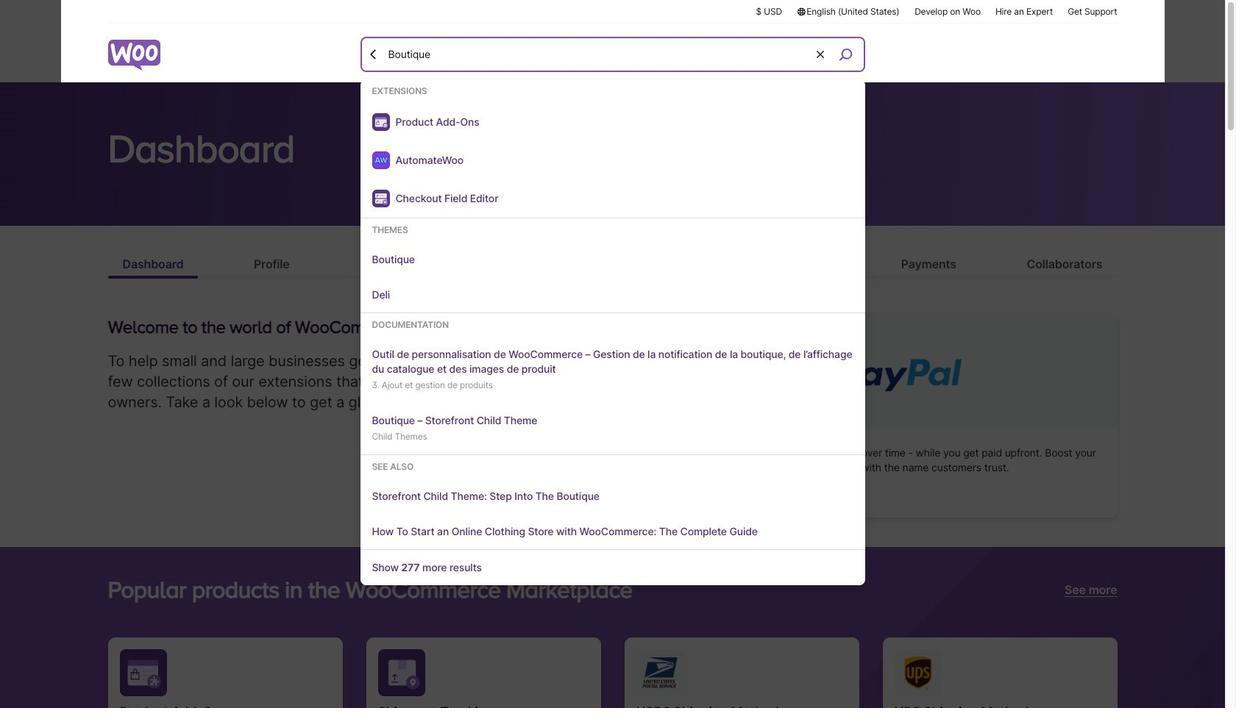Task type: locate. For each thing, give the bounding box(es) containing it.
list box
[[360, 85, 865, 586]]

None search field
[[360, 37, 865, 586]]

group
[[360, 85, 865, 219], [360, 224, 865, 314], [360, 319, 865, 456], [360, 461, 865, 551]]

3 group from the top
[[360, 319, 865, 456]]



Task type: describe. For each thing, give the bounding box(es) containing it.
2 group from the top
[[360, 224, 865, 314]]

4 group from the top
[[360, 461, 865, 551]]

close search image
[[366, 47, 381, 61]]

Find extensions, themes, guides, and more… search field
[[385, 39, 814, 70]]

1 group from the top
[[360, 85, 865, 219]]



Task type: vqa. For each thing, say whether or not it's contained in the screenshot.
Service navigation menu Element
no



